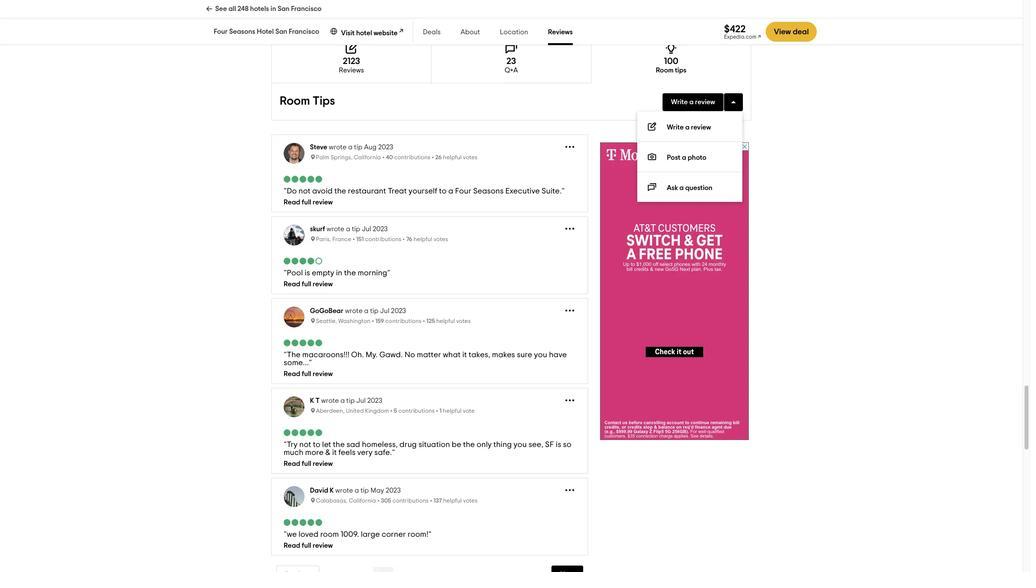 Task type: describe. For each thing, give the bounding box(es) containing it.
tip left may
[[361, 487, 369, 494]]

1 vertical spatial room
[[280, 95, 310, 107]]

steve
[[310, 144, 327, 151]]

view deal
[[774, 28, 809, 36]]

the right let
[[333, 441, 345, 449]]

read full review link for "
[[284, 281, 576, 288]]

read full review for not
[[284, 461, 333, 468]]

0 vertical spatial write a review link
[[663, 93, 724, 111]]

ask
[[667, 185, 679, 192]]

skurf link
[[310, 226, 325, 233]]

wrote right t
[[321, 398, 339, 405]]

gogobear link
[[310, 308, 344, 315]]

in for hotels
[[271, 5, 276, 12]]

read inside " pool is empty in the morning " read full review
[[284, 281, 300, 288]]

large
[[361, 531, 380, 539]]

2023 for the macaroons!!! oh. my. gawd.  no matter what it takes, makes sure you have some...
[[391, 308, 406, 315]]

hotels
[[250, 5, 269, 12]]

deal
[[793, 28, 809, 36]]

votes for do not avoid the restaurant treat yourself to a four seasons executive suite.
[[463, 154, 478, 160]]

full inside " do not avoid the restaurant treat yourself to a four seasons executive suite. " read full review
[[302, 199, 311, 206]]

restaurant
[[348, 187, 386, 195]]

votes for pool is empty in the morning
[[434, 236, 448, 242]]

loved
[[299, 531, 319, 539]]

vote
[[463, 408, 475, 414]]

post a photo
[[667, 154, 707, 161]]

23 q+a
[[505, 57, 518, 74]]

159 contributions 125 helpful votes
[[375, 318, 471, 324]]

post
[[667, 154, 681, 161]]

seasons inside " do not avoid the restaurant treat yourself to a four seasons executive suite. " read full review
[[473, 187, 504, 195]]

drug
[[400, 441, 417, 449]]

full inside " pool is empty in the morning " read full review
[[302, 281, 311, 288]]

is inside " pool is empty in the morning " read full review
[[305, 269, 310, 277]]

" left "empty"
[[284, 269, 287, 277]]

visit hotel website
[[341, 30, 398, 37]]

helpful for do not avoid the restaurant treat yourself to a four seasons executive suite.
[[443, 154, 462, 160]]

100
[[664, 57, 679, 66]]

0 vertical spatial reviews
[[548, 29, 573, 36]]

david k link
[[310, 487, 334, 494]]

jul for pool is empty in the morning
[[362, 226, 371, 233]]

hotel
[[356, 30, 372, 37]]

four inside " do not avoid the restaurant treat yourself to a four seasons executive suite. " read full review
[[455, 187, 472, 195]]

helpful for the macaroons!!! oh. my. gawd.  no matter what it takes, makes sure you have some...
[[437, 318, 455, 324]]

" the macaroons!!! oh. my. gawd.  no matter what it takes, makes sure you have some...
[[284, 351, 567, 367]]

1 vertical spatial reviews
[[339, 67, 364, 74]]

sf
[[545, 441, 554, 449]]

do
[[287, 187, 297, 195]]

view
[[774, 28, 791, 36]]

website
[[374, 30, 398, 37]]

we
[[287, 531, 297, 539]]

gogobear wrote a tip jul 2023
[[310, 308, 406, 315]]

tip for the macaroons!!! oh. my. gawd.  no matter what it takes, makes sure you have some...
[[370, 308, 379, 315]]

tip right t
[[347, 398, 355, 405]]

" inside " try not to let the sad homeless, drug situation be the only thing you see, sf is so much more & it feels very safe.
[[284, 441, 287, 449]]

wrote right "david k" link
[[335, 487, 353, 494]]

0 vertical spatial seasons
[[229, 28, 255, 35]]

151 contributions 76 helpful votes
[[356, 236, 448, 242]]

feels
[[339, 449, 356, 457]]

avoid
[[312, 187, 333, 195]]

suite.
[[542, 187, 562, 195]]

votes for we loved room 1009.  large corner room!
[[463, 498, 478, 504]]

review inside " we loved room 1009.  large corner room! " read full review
[[313, 542, 333, 549]]

a inside " do not avoid the restaurant treat yourself to a four seasons executive suite. " read full review
[[449, 187, 454, 195]]

1 vertical spatial write a review
[[667, 124, 712, 131]]

in for empty
[[336, 269, 343, 277]]

oh.
[[351, 351, 364, 359]]

contributions right 159
[[386, 318, 422, 324]]

helpful for we loved room 1009.  large corner room!
[[443, 498, 462, 504]]

francisco inside see all 248 hotels in san francisco 'link'
[[291, 5, 322, 12]]

location
[[500, 29, 528, 36]]

read inside " do not avoid the restaurant treat yourself to a four seasons executive suite. " read full review
[[284, 199, 300, 206]]

room tips
[[280, 95, 335, 107]]

see
[[215, 5, 227, 12]]

" inside " the macaroons!!! oh. my. gawd.  no matter what it takes, makes sure you have some...
[[284, 351, 287, 359]]

not for do
[[299, 187, 311, 195]]

" pool is empty in the morning " read full review
[[284, 269, 391, 288]]

review inside " do not avoid the restaurant treat yourself to a four seasons executive suite. " read full review
[[313, 199, 333, 206]]

tips
[[313, 95, 335, 107]]

safe.
[[375, 449, 392, 457]]

votes for the macaroons!!! oh. my. gawd.  no matter what it takes, makes sure you have some...
[[456, 318, 471, 324]]

137
[[434, 498, 442, 504]]

40
[[386, 154, 393, 160]]

2023 up homeless,
[[367, 398, 382, 405]]

2023 for pool is empty in the morning
[[373, 226, 388, 233]]

" left avoid on the top of the page
[[284, 187, 287, 195]]

305
[[381, 498, 391, 504]]

no
[[405, 351, 415, 359]]

$422
[[724, 24, 746, 34]]

t
[[316, 398, 320, 405]]

1 vertical spatial write
[[667, 124, 684, 131]]

5 contributions 1 helpful vote
[[394, 408, 475, 414]]

david k wrote a tip may 2023
[[310, 487, 401, 494]]

3 full from the top
[[302, 371, 311, 378]]

let
[[322, 441, 331, 449]]

steve link
[[310, 144, 327, 151]]

executive
[[506, 187, 540, 195]]

about
[[461, 29, 480, 36]]

empty
[[312, 269, 334, 277]]

" left drug
[[392, 449, 395, 457]]

review inside " pool is empty in the morning " read full review
[[313, 281, 333, 288]]

hotel
[[257, 28, 274, 35]]

100 room tips
[[656, 57, 687, 74]]

76
[[406, 236, 413, 242]]

is inside " try not to let the sad homeless, drug situation be the only thing you see, sf is so much more & it feels very safe.
[[556, 441, 562, 449]]

expedia.com
[[724, 34, 757, 39]]

see all 248 hotels in san francisco
[[215, 5, 322, 12]]

read full review link for yourself
[[284, 199, 576, 206]]

be
[[452, 441, 462, 449]]

macaroons!!!
[[302, 351, 350, 359]]

more
[[305, 449, 324, 457]]

4 read full review link from the top
[[284, 461, 576, 468]]

" down 151 contributions 76 helpful votes
[[387, 269, 391, 277]]

read inside " we loved room 1009.  large corner room! " read full review
[[284, 542, 300, 549]]

you inside " try not to let the sad homeless, drug situation be the only thing you see, sf is so much more & it feels very safe.
[[514, 441, 527, 449]]

morning
[[358, 269, 387, 277]]

5
[[394, 408, 397, 414]]

aug
[[364, 144, 377, 151]]

you inside " the macaroons!!! oh. my. gawd.  no matter what it takes, makes sure you have some...
[[534, 351, 548, 359]]



Task type: vqa. For each thing, say whether or not it's contained in the screenshot.
the Things
no



Task type: locate. For each thing, give the bounding box(es) containing it.
1 horizontal spatial reviews
[[548, 29, 573, 36]]

" right 'executive'
[[562, 187, 565, 195]]

1 horizontal spatial seasons
[[473, 187, 504, 195]]

1 vertical spatial write a review link
[[638, 112, 743, 142]]

the right avoid on the top of the page
[[335, 187, 346, 195]]

0 horizontal spatial to
[[313, 441, 321, 449]]

2023 up 159 contributions 125 helpful votes
[[391, 308, 406, 315]]

treat
[[388, 187, 407, 195]]

read full review link for room!
[[284, 542, 576, 549]]

may
[[371, 487, 384, 494]]

four down see
[[214, 28, 228, 35]]

is right pool on the top
[[305, 269, 310, 277]]

k left t
[[310, 398, 314, 405]]

0 vertical spatial write
[[671, 99, 688, 106]]

in right "empty"
[[336, 269, 343, 277]]

2 read full review link from the top
[[284, 281, 576, 288]]

the right be
[[463, 441, 475, 449]]

only
[[477, 441, 492, 449]]

2023 up 305
[[386, 487, 401, 494]]

1 vertical spatial read full review
[[284, 461, 333, 468]]

read full review link down " the macaroons!!! oh. my. gawd.  no matter what it takes, makes sure you have some...
[[284, 371, 576, 378]]

not right do
[[299, 187, 311, 195]]

1 read full review link from the top
[[284, 199, 576, 206]]

0 horizontal spatial is
[[305, 269, 310, 277]]

" right the
[[309, 359, 312, 367]]

0 vertical spatial is
[[305, 269, 310, 277]]

to left let
[[313, 441, 321, 449]]

jul up 151
[[362, 226, 371, 233]]

wrote right the steve
[[329, 144, 347, 151]]

" we loved room 1009.  large corner room! " read full review
[[284, 531, 432, 549]]

write up post
[[667, 124, 684, 131]]

write a review link up post a photo
[[638, 112, 743, 142]]

0 vertical spatial read full review
[[284, 371, 333, 378]]

1 vertical spatial k
[[330, 487, 334, 494]]

contributions for room!
[[393, 498, 429, 504]]

read full review for macaroons!!!
[[284, 371, 333, 378]]

k t link
[[310, 398, 320, 405]]

write a review down tips
[[671, 99, 716, 106]]

yourself
[[409, 187, 438, 195]]

1 vertical spatial in
[[336, 269, 343, 277]]

not for try
[[299, 441, 311, 449]]

2023 up 40
[[378, 144, 393, 151]]

1 read from the top
[[284, 199, 300, 206]]

0 vertical spatial room
[[656, 67, 674, 74]]

reviews down the 2123
[[339, 67, 364, 74]]

pool
[[287, 269, 303, 277]]

a
[[690, 99, 694, 106], [686, 124, 690, 131], [348, 144, 353, 151], [683, 154, 687, 161], [680, 185, 684, 192], [449, 187, 454, 195], [346, 226, 350, 233], [364, 308, 369, 315], [341, 398, 345, 405], [355, 487, 359, 494]]

san inside 'link'
[[278, 5, 290, 12]]

0 horizontal spatial room
[[280, 95, 310, 107]]

votes right 125
[[456, 318, 471, 324]]

23
[[507, 57, 516, 66]]

question
[[686, 185, 713, 192]]

read down much
[[284, 461, 300, 468]]

1 horizontal spatial four
[[455, 187, 472, 195]]

my.
[[366, 351, 378, 359]]

0 vertical spatial francisco
[[291, 5, 322, 12]]

san right hotel
[[275, 28, 287, 35]]

seasons down 248
[[229, 28, 255, 35]]

gawd.
[[380, 351, 403, 359]]

1 read full review from the top
[[284, 371, 333, 378]]

1 vertical spatial you
[[514, 441, 527, 449]]

you right sure
[[534, 351, 548, 359]]

2023 up 151 contributions 76 helpful votes
[[373, 226, 388, 233]]

votes right 76
[[434, 236, 448, 242]]

see,
[[529, 441, 544, 449]]

you
[[534, 351, 548, 359], [514, 441, 527, 449]]

1 vertical spatial jul
[[380, 308, 390, 315]]

helpful right 137
[[443, 498, 462, 504]]

much
[[284, 449, 304, 457]]

room inside 100 room tips
[[656, 67, 674, 74]]

&
[[326, 449, 331, 457]]

read down pool on the top
[[284, 281, 300, 288]]

" down 305 contributions 137 helpful votes
[[429, 531, 432, 539]]

read down do
[[284, 199, 300, 206]]

photo
[[688, 154, 707, 161]]

seasons left 'executive'
[[473, 187, 504, 195]]

full up the skurf
[[302, 199, 311, 206]]

seasons
[[229, 28, 255, 35], [473, 187, 504, 195]]

you left see, at bottom
[[514, 441, 527, 449]]

have
[[549, 351, 567, 359]]

"
[[284, 187, 287, 195], [562, 187, 565, 195], [284, 269, 287, 277], [387, 269, 391, 277], [284, 351, 287, 359], [309, 359, 312, 367], [284, 441, 287, 449], [392, 449, 395, 457], [284, 531, 287, 539], [429, 531, 432, 539]]

full down the more
[[302, 461, 311, 468]]

so
[[563, 441, 572, 449]]

1 vertical spatial not
[[299, 441, 311, 449]]

2 read from the top
[[284, 281, 300, 288]]

it inside " the macaroons!!! oh. my. gawd.  no matter what it takes, makes sure you have some...
[[463, 351, 467, 359]]

2023 for do not avoid the restaurant treat yourself to a four seasons executive suite.
[[378, 144, 393, 151]]

0 vertical spatial to
[[439, 187, 447, 195]]

reviews
[[548, 29, 573, 36], [339, 67, 364, 74]]

contributions right 305
[[393, 498, 429, 504]]

0 vertical spatial k
[[310, 398, 314, 405]]

to inside " do not avoid the restaurant treat yourself to a four seasons executive suite. " read full review
[[439, 187, 447, 195]]

write a review up post a photo
[[667, 124, 712, 131]]

not inside " do not avoid the restaurant treat yourself to a four seasons executive suite. " read full review
[[299, 187, 311, 195]]

" left macaroons!!!
[[284, 351, 287, 359]]

read
[[284, 199, 300, 206], [284, 281, 300, 288], [284, 371, 300, 378], [284, 461, 300, 468], [284, 542, 300, 549]]

room down 100
[[656, 67, 674, 74]]

wrote for do not avoid the restaurant treat yourself to a four seasons executive suite.
[[329, 144, 347, 151]]

jul
[[362, 226, 371, 233], [380, 308, 390, 315], [356, 398, 366, 405]]

four right yourself
[[455, 187, 472, 195]]

0 horizontal spatial it
[[332, 449, 337, 457]]

1 vertical spatial seasons
[[473, 187, 504, 195]]

thing
[[494, 441, 512, 449]]

1 horizontal spatial k
[[330, 487, 334, 494]]

in
[[271, 5, 276, 12], [336, 269, 343, 277]]

it right "&"
[[332, 449, 337, 457]]

the inside " do not avoid the restaurant treat yourself to a four seasons executive suite. " read full review
[[335, 187, 346, 195]]

read full review down the more
[[284, 461, 333, 468]]

very
[[357, 449, 373, 457]]

2 read full review from the top
[[284, 461, 333, 468]]

francisco
[[291, 5, 322, 12], [289, 28, 319, 35]]

wrote
[[329, 144, 347, 151], [327, 226, 345, 233], [345, 308, 363, 315], [321, 398, 339, 405], [335, 487, 353, 494]]

read down some...
[[284, 371, 300, 378]]

tip left aug
[[354, 144, 363, 151]]

write a review link down tips
[[663, 93, 724, 111]]

in inside see all 248 hotels in san francisco 'link'
[[271, 5, 276, 12]]

0 vertical spatial you
[[534, 351, 548, 359]]

four
[[214, 28, 228, 35], [455, 187, 472, 195]]

not inside " try not to let the sad homeless, drug situation be the only thing you see, sf is so much more & it feels very safe.
[[299, 441, 311, 449]]

jul right t
[[356, 398, 366, 405]]

1 vertical spatial is
[[556, 441, 562, 449]]

wrote right skurf link
[[327, 226, 345, 233]]

0 vertical spatial four
[[214, 28, 228, 35]]

skurf wrote a tip jul 2023
[[310, 226, 388, 233]]

corner
[[382, 531, 406, 539]]

0 vertical spatial san
[[278, 5, 290, 12]]

1 full from the top
[[302, 199, 311, 206]]

in inside " pool is empty in the morning " read full review
[[336, 269, 343, 277]]

tip for pool is empty in the morning
[[352, 226, 360, 233]]

full down pool on the top
[[302, 281, 311, 288]]

full
[[302, 199, 311, 206], [302, 281, 311, 288], [302, 371, 311, 378], [302, 461, 311, 468], [302, 542, 311, 549]]

room
[[320, 531, 339, 539]]

read full review link down yourself
[[284, 199, 576, 206]]

" try not to let the sad homeless, drug situation be the only thing you see, sf is so much more & it feels very safe.
[[284, 441, 572, 457]]

four seasons hotel san francisco
[[214, 28, 319, 35]]

francisco up four seasons hotel san francisco
[[291, 5, 322, 12]]

wrote right gogobear link
[[345, 308, 363, 315]]

to right yourself
[[439, 187, 447, 195]]

1 vertical spatial francisco
[[289, 28, 319, 35]]

0 horizontal spatial you
[[514, 441, 527, 449]]

takes,
[[469, 351, 491, 359]]

helpful right 26 at the left top
[[443, 154, 462, 160]]

to inside " try not to let the sad homeless, drug situation be the only thing you see, sf is so much more & it feels very safe.
[[313, 441, 321, 449]]

read full review
[[284, 371, 333, 378], [284, 461, 333, 468]]

1 horizontal spatial room
[[656, 67, 674, 74]]

0 vertical spatial it
[[463, 351, 467, 359]]

0 vertical spatial write a review
[[671, 99, 716, 106]]

1 horizontal spatial is
[[556, 441, 562, 449]]

read full review link down room!
[[284, 542, 576, 549]]

1009.
[[341, 531, 359, 539]]

matter
[[417, 351, 441, 359]]

skurf
[[310, 226, 325, 233]]

contributions right 151
[[365, 236, 401, 242]]

the
[[287, 351, 301, 359]]

read full review down some...
[[284, 371, 333, 378]]

wrote for the macaroons!!! oh. my. gawd.  no matter what it takes, makes sure you have some...
[[345, 308, 363, 315]]

situation
[[419, 441, 450, 449]]

sad
[[347, 441, 360, 449]]

4 full from the top
[[302, 461, 311, 468]]

0 horizontal spatial k
[[310, 398, 314, 405]]

room left tips
[[280, 95, 310, 107]]

francisco right hotel
[[289, 28, 319, 35]]

helpful right 76
[[414, 236, 432, 242]]

tip up 159
[[370, 308, 379, 315]]

advertisement region
[[601, 143, 749, 440]]

the left morning
[[344, 269, 356, 277]]

votes right 26 at the left top
[[463, 154, 478, 160]]

helpful for pool is empty in the morning
[[414, 236, 432, 242]]

read full review link down " try not to let the sad homeless, drug situation be the only thing you see, sf is so much more & it feels very safe.
[[284, 461, 576, 468]]

2 vertical spatial jul
[[356, 398, 366, 405]]

1 vertical spatial san
[[275, 28, 287, 35]]

2123
[[343, 57, 360, 66]]

1 horizontal spatial it
[[463, 351, 467, 359]]

" left the more
[[284, 441, 287, 449]]

is
[[305, 269, 310, 277], [556, 441, 562, 449]]

read full review link up 125
[[284, 281, 576, 288]]

305 contributions 137 helpful votes
[[381, 498, 478, 504]]

3 read full review link from the top
[[284, 371, 576, 378]]

all
[[229, 5, 236, 12]]

0 horizontal spatial seasons
[[229, 28, 255, 35]]

1 vertical spatial to
[[313, 441, 321, 449]]

1 horizontal spatial you
[[534, 351, 548, 359]]

san right hotels
[[278, 5, 290, 12]]

votes right 137
[[463, 498, 478, 504]]

40 contributions 26 helpful votes
[[386, 154, 478, 160]]

tip for do not avoid the restaurant treat yourself to a four seasons executive suite.
[[354, 144, 363, 151]]

steve wrote a tip aug 2023
[[310, 144, 393, 151]]

159
[[375, 318, 384, 324]]

1 vertical spatial it
[[332, 449, 337, 457]]

full down some...
[[302, 371, 311, 378]]

26
[[436, 154, 442, 160]]

reviews right location
[[548, 29, 573, 36]]

2 full from the top
[[302, 281, 311, 288]]

helpful for try not to let the sad homeless, drug situation be the only thing you see, sf is so much more & it feels very safe.
[[443, 408, 462, 414]]

helpful
[[443, 154, 462, 160], [414, 236, 432, 242], [437, 318, 455, 324], [443, 408, 462, 414], [443, 498, 462, 504]]

5 read full review link from the top
[[284, 542, 576, 549]]

contributions right "5"
[[399, 408, 435, 414]]

david
[[310, 487, 328, 494]]

tip
[[354, 144, 363, 151], [352, 226, 360, 233], [370, 308, 379, 315], [347, 398, 355, 405], [361, 487, 369, 494]]

5 full from the top
[[302, 542, 311, 549]]

3 read from the top
[[284, 371, 300, 378]]

0 horizontal spatial reviews
[[339, 67, 364, 74]]

see all 248 hotels in san francisco link
[[206, 0, 322, 18]]

it inside " try not to let the sad homeless, drug situation be the only thing you see, sf is so much more & it feels very safe.
[[332, 449, 337, 457]]

0 vertical spatial not
[[299, 187, 311, 195]]

tip up 151
[[352, 226, 360, 233]]

1
[[440, 408, 442, 414]]

read down we
[[284, 542, 300, 549]]

contributions for yourself
[[394, 154, 431, 160]]

" do not avoid the restaurant treat yourself to a four seasons executive suite. " read full review
[[284, 187, 565, 206]]

write a review
[[671, 99, 716, 106], [667, 124, 712, 131]]

write
[[671, 99, 688, 106], [667, 124, 684, 131]]

full inside " we loved room 1009.  large corner room! " read full review
[[302, 542, 311, 549]]

0 vertical spatial in
[[271, 5, 276, 12]]

0 vertical spatial jul
[[362, 226, 371, 233]]

it right what
[[463, 351, 467, 359]]

tips
[[675, 67, 687, 74]]

contributions for "
[[365, 236, 401, 242]]

4 read from the top
[[284, 461, 300, 468]]

0 horizontal spatial four
[[214, 28, 228, 35]]

visit
[[341, 30, 355, 37]]

deals
[[423, 29, 441, 36]]

0 horizontal spatial in
[[271, 5, 276, 12]]

what
[[443, 351, 461, 359]]

not
[[299, 187, 311, 195], [299, 441, 311, 449]]

helpful right 125
[[437, 318, 455, 324]]

gogobear
[[310, 308, 344, 315]]

2123 reviews
[[339, 57, 364, 74]]

room!
[[408, 531, 429, 539]]

full down loved
[[302, 542, 311, 549]]

k right david
[[330, 487, 334, 494]]

is left so
[[556, 441, 562, 449]]

in right hotels
[[271, 5, 276, 12]]

wrote for pool is empty in the morning
[[327, 226, 345, 233]]

not right try
[[299, 441, 311, 449]]

jul for the macaroons!!! oh. my. gawd.  no matter what it takes, makes sure you have some...
[[380, 308, 390, 315]]

jul up 159
[[380, 308, 390, 315]]

write down tips
[[671, 99, 688, 106]]

room
[[656, 67, 674, 74], [280, 95, 310, 107]]

view deal button
[[766, 22, 817, 42]]

the
[[335, 187, 346, 195], [344, 269, 356, 277], [333, 441, 345, 449], [463, 441, 475, 449]]

1 horizontal spatial in
[[336, 269, 343, 277]]

" left loved
[[284, 531, 287, 539]]

1 horizontal spatial to
[[439, 187, 447, 195]]

the inside " pool is empty in the morning " read full review
[[344, 269, 356, 277]]

1 vertical spatial four
[[455, 187, 472, 195]]

contributions right 40
[[394, 154, 431, 160]]

helpful right 1
[[443, 408, 462, 414]]

5 read from the top
[[284, 542, 300, 549]]



